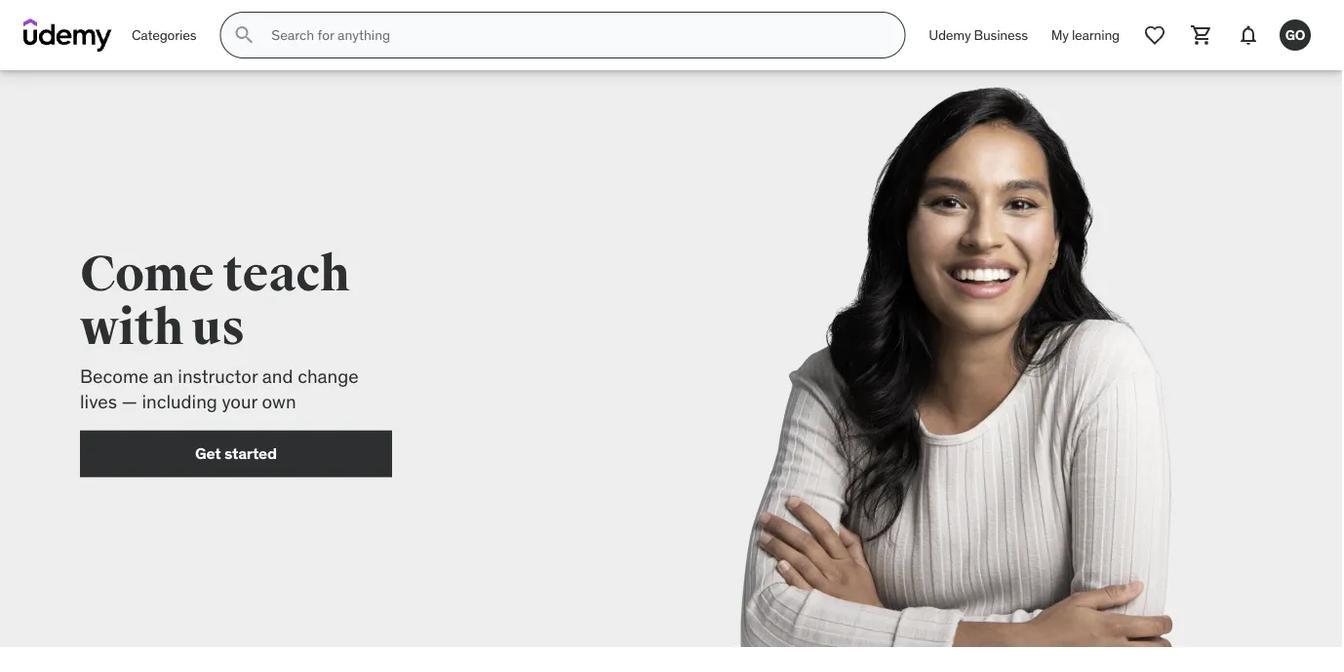 Task type: describe. For each thing, give the bounding box(es) containing it.
my learning
[[1052, 26, 1120, 44]]

and
[[262, 365, 293, 388]]

instructor
[[178, 365, 258, 388]]

come teach with us become an instructor and change lives — including your own
[[80, 244, 359, 414]]

get started link
[[80, 431, 392, 478]]

my learning link
[[1040, 12, 1132, 59]]

udemy business link
[[918, 12, 1040, 59]]

go
[[1286, 26, 1306, 44]]

categories
[[132, 26, 196, 44]]

us
[[192, 298, 245, 359]]

my
[[1052, 26, 1069, 44]]

your
[[222, 391, 258, 414]]

lives
[[80, 391, 117, 414]]

become
[[80, 365, 149, 388]]

with
[[80, 298, 183, 359]]

shopping cart with 0 items image
[[1191, 23, 1214, 47]]

change
[[298, 365, 359, 388]]

come
[[80, 244, 214, 305]]

go link
[[1273, 12, 1319, 59]]

get started
[[195, 444, 277, 464]]

categories button
[[120, 12, 208, 59]]



Task type: vqa. For each thing, say whether or not it's contained in the screenshot.
an
yes



Task type: locate. For each thing, give the bounding box(es) containing it.
get
[[195, 444, 221, 464]]

including
[[142, 391, 217, 414]]

business
[[975, 26, 1028, 44]]

an
[[153, 365, 173, 388]]

submit search image
[[233, 23, 256, 47]]

Search for anything text field
[[268, 19, 882, 52]]

udemy business
[[929, 26, 1028, 44]]

started
[[224, 444, 277, 464]]

udemy
[[929, 26, 971, 44]]

own
[[262, 391, 296, 414]]

udemy image
[[23, 19, 112, 52]]

wishlist image
[[1144, 23, 1167, 47]]

notifications image
[[1237, 23, 1261, 47]]

learning
[[1072, 26, 1120, 44]]

—
[[121, 391, 137, 414]]

teach
[[223, 244, 350, 305]]



